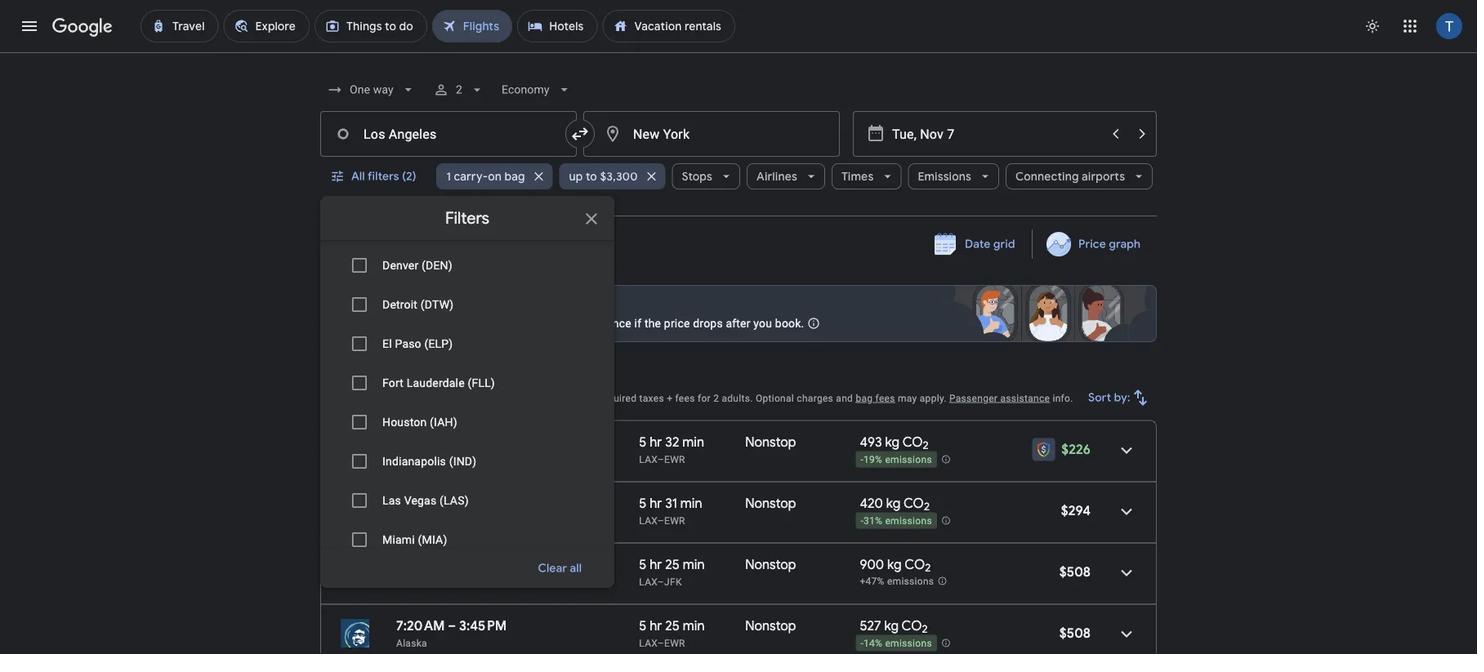 Task type: vqa. For each thing, say whether or not it's contained in the screenshot.
Eagle related to 15
no



Task type: describe. For each thing, give the bounding box(es) containing it.
$508 for 527
[[1060, 625, 1091, 642]]

stops
[[682, 169, 712, 184]]

spirit
[[396, 454, 420, 465]]

emissions for 420
[[885, 516, 932, 527]]

kg for 493
[[885, 434, 900, 451]]

passenger assistance button
[[950, 393, 1050, 404]]

Arrival time: 3:45 PM. text field
[[459, 618, 507, 635]]

up to $3,300
[[569, 169, 638, 184]]

flight details. leaves los angeles international airport at 7:20 am on tuesday, november 7 and arrives at newark liberty international airport at 3:45 pm on tuesday, november 7. image
[[1107, 615, 1147, 654]]

emissions for 493
[[885, 455, 932, 466]]

nov 7
[[443, 232, 474, 247]]

+
[[667, 393, 673, 404]]

(mia)
[[418, 533, 447, 547]]

nonstop for 527
[[746, 618, 796, 635]]

connecting
[[1015, 169, 1079, 184]]

lax for 527
[[639, 638, 658, 649]]

co for 527
[[902, 618, 922, 635]]

times
[[841, 169, 874, 184]]

5 for 493
[[639, 434, 647, 451]]

connecting airports
[[1015, 169, 1125, 184]]

indianapolis
[[382, 455, 446, 468]]

fort
[[382, 376, 404, 390]]

track prices
[[348, 232, 415, 247]]

bag inside best flights main content
[[856, 393, 873, 404]]

1 carry-on bag button
[[436, 157, 553, 196]]

1 the from the left
[[559, 317, 576, 330]]

7:20 am – 3:45 pm alaska
[[396, 618, 507, 649]]

nonstop flight. element for 493
[[746, 434, 796, 453]]

by:
[[1115, 391, 1131, 405]]

(fll)
[[468, 376, 495, 390]]

fort lauderdale (fll)
[[382, 376, 495, 390]]

lax for 900
[[639, 577, 658, 588]]

paso
[[395, 337, 422, 351]]

book.
[[775, 317, 805, 330]]

learn more about price guarantee image
[[794, 304, 834, 343]]

pays
[[510, 317, 534, 330]]

prices
[[381, 232, 415, 247]]

2 you from the left
[[754, 317, 772, 330]]

apply.
[[920, 393, 947, 404]]

only button
[[530, 521, 595, 560]]

ewr for 32
[[664, 454, 685, 465]]

el paso (elp)
[[382, 337, 453, 351]]

min for 493
[[683, 434, 705, 451]]

emissions
[[918, 169, 971, 184]]

(iah)
[[430, 416, 458, 429]]

for
[[379, 317, 396, 330]]

all filters (2) button
[[320, 157, 430, 196]]

houston
[[382, 416, 427, 429]]

price graph button
[[1036, 230, 1154, 259]]

all
[[570, 561, 582, 576]]

– for 527
[[658, 638, 664, 649]]

hr for 527
[[650, 618, 662, 635]]

(2)
[[402, 169, 417, 184]]

adults.
[[722, 393, 753, 404]]

(elp)
[[425, 337, 453, 351]]

900
[[860, 557, 884, 573]]

graph
[[1109, 237, 1141, 252]]

co for 420
[[904, 495, 924, 512]]

sort by: button
[[1082, 378, 1157, 418]]

– for 420
[[658, 515, 664, 527]]

dallas
[[382, 219, 415, 233]]

900 kg co 2
[[860, 557, 931, 576]]

2 the from the left
[[645, 317, 661, 330]]

include
[[563, 393, 596, 404]]

detroit (dtw)
[[382, 298, 454, 311]]

5 for 420
[[639, 495, 647, 512]]

clear all button
[[518, 549, 601, 588]]

5 for 900
[[639, 557, 647, 573]]

total duration 5 hr 25 min. element for 900
[[639, 557, 746, 576]]

date grid button
[[923, 230, 1029, 259]]

+47% emissions
[[860, 576, 934, 588]]

alaska
[[396, 638, 427, 649]]

- for 493
[[861, 455, 864, 466]]

-31% emissions
[[861, 516, 932, 527]]

25 for 527
[[665, 618, 680, 635]]

25 for 900
[[665, 557, 680, 573]]

all filters (2)
[[351, 169, 417, 184]]

ewr for 31
[[664, 515, 685, 527]]

best
[[320, 368, 354, 389]]

sort by:
[[1089, 391, 1131, 405]]

Departure time: 10:28 AM. text field
[[396, 495, 451, 512]]

(dal)
[[418, 219, 448, 233]]

hr for 493
[[650, 434, 662, 451]]

total duration 5 hr 25 min. element for 527
[[639, 618, 746, 637]]

ranked based on price and convenience
[[320, 393, 504, 404]]

prices include required taxes + fees for 2 adults. optional charges and bag fees may apply. passenger assistance
[[532, 393, 1050, 404]]

2 for 493
[[923, 439, 929, 453]]

31%
[[864, 516, 883, 527]]

filters
[[368, 169, 399, 184]]

nonstop flight. element for 900
[[746, 557, 796, 576]]

las vegas (las)
[[382, 494, 469, 508]]

required
[[599, 393, 637, 404]]

508 US dollars text field
[[1060, 564, 1091, 581]]

2 and from the left
[[836, 393, 853, 404]]

0 vertical spatial price
[[664, 317, 690, 330]]

miami (mia)
[[382, 533, 447, 547]]

lauderdale
[[407, 376, 465, 390]]

price for price guarantee
[[379, 295, 411, 312]]

total duration 5 hr 31 min. element
[[639, 495, 746, 514]]

Departure text field
[[892, 112, 1102, 156]]

(ind)
[[449, 455, 477, 468]]

detroit
[[382, 298, 418, 311]]

indianapolis (ind)
[[382, 455, 477, 468]]

emissions button
[[908, 157, 999, 196]]

420 kg co 2
[[860, 495, 930, 514]]

nonstop flight. element for 527
[[746, 618, 796, 637]]

best flights
[[320, 368, 406, 389]]

flight details. leaves los angeles international airport at 9:15 pm on tuesday, november 7 and arrives at newark liberty international airport at 5:47 am on wednesday, november 8. image
[[1107, 431, 1147, 470]]

lax for 493
[[639, 454, 658, 465]]

co for 900
[[905, 557, 925, 573]]

kg for 900
[[888, 557, 902, 573]]

price graph
[[1079, 237, 1141, 252]]

1 and from the left
[[427, 393, 444, 404]]

2 button
[[426, 70, 492, 110]]

clear
[[538, 561, 567, 576]]

track
[[348, 232, 378, 247]]

find the best price region
[[320, 229, 1157, 272]]

to
[[586, 169, 597, 184]]

14%
[[864, 638, 883, 650]]

226 US dollars text field
[[1062, 441, 1091, 458]]

nonstop for 900
[[746, 557, 796, 573]]

learn more about tracked prices image
[[418, 232, 433, 247]]

filters
[[445, 208, 490, 228]]

leaves los angeles international airport at 10:28 am on tuesday, november 7 and arrives at newark liberty international airport at 6:59 pm on tuesday, november 7. element
[[396, 495, 512, 512]]

hr for 900
[[650, 557, 662, 573]]



Task type: locate. For each thing, give the bounding box(es) containing it.
total duration 5 hr 25 min. element
[[639, 557, 746, 576], [639, 618, 746, 637]]

min inside 5 hr 25 min lax – jfk
[[683, 557, 705, 573]]

hr inside 5 hr 25 min lax – ewr
[[650, 618, 662, 635]]

miami
[[382, 533, 415, 547]]

sort
[[1089, 391, 1112, 405]]

hr
[[650, 434, 662, 451], [650, 495, 662, 512], [650, 557, 662, 573], [650, 618, 662, 635]]

date
[[965, 237, 991, 252]]

0 horizontal spatial fees
[[675, 393, 695, 404]]

– for 493
[[658, 454, 664, 465]]

price
[[664, 317, 690, 330], [402, 393, 424, 404]]

kg for 420
[[886, 495, 901, 512]]

1 - from the top
[[861, 455, 864, 466]]

main menu image
[[20, 16, 39, 36]]

2 inside 493 kg co 2
[[923, 439, 929, 453]]

fees left may at the bottom right of the page
[[876, 393, 895, 404]]

kg inside 420 kg co 2
[[886, 495, 901, 512]]

1 vertical spatial bag
[[856, 393, 873, 404]]

0 vertical spatial -
[[861, 455, 864, 466]]

all
[[351, 169, 365, 184]]

guarantee
[[414, 295, 476, 312]]

nonstop flight. element for 420
[[746, 495, 796, 514]]

the
[[559, 317, 576, 330], [645, 317, 661, 330]]

$226
[[1062, 441, 1091, 458]]

dallas (dal)
[[382, 219, 448, 233]]

co up +47% emissions
[[905, 557, 925, 573]]

– down total duration 5 hr 32 min. element
[[658, 454, 664, 465]]

– inside 5 hr 25 min lax – ewr
[[658, 638, 664, 649]]

(las)
[[440, 494, 469, 508]]

0 vertical spatial bag
[[504, 169, 525, 184]]

1 vertical spatial 25
[[665, 618, 680, 635]]

price for price graph
[[1079, 237, 1106, 252]]

5 left 31
[[639, 495, 647, 512]]

co inside 527 kg co 2
[[902, 618, 922, 635]]

– inside 5 hr 25 min lax – jfk
[[658, 577, 664, 588]]

(dtw)
[[421, 298, 454, 311]]

denver (den)
[[382, 259, 453, 272]]

ewr
[[664, 454, 685, 465], [664, 515, 685, 527], [664, 638, 685, 649]]

1 you from the left
[[537, 317, 556, 330]]

2 nonstop from the top
[[746, 495, 796, 512]]

None text field
[[584, 111, 840, 157]]

1 hr from the top
[[650, 434, 662, 451]]

lax inside 5 hr 32 min lax – ewr
[[639, 454, 658, 465]]

527
[[860, 618, 881, 635]]

ewr inside 5 hr 25 min lax – ewr
[[664, 638, 685, 649]]

1 horizontal spatial price
[[1079, 237, 1106, 252]]

bag inside 1 carry-on bag popup button
[[504, 169, 525, 184]]

2 inside 527 kg co 2
[[922, 623, 928, 637]]

and
[[427, 393, 444, 404], [836, 393, 853, 404]]

ewr down jfk
[[664, 638, 685, 649]]

0 vertical spatial price
[[1079, 237, 1106, 252]]

co up -19% emissions
[[903, 434, 923, 451]]

2 lax from the top
[[639, 515, 658, 527]]

nonstop for 420
[[746, 495, 796, 512]]

1 lax from the top
[[639, 454, 658, 465]]

- down 493
[[861, 455, 864, 466]]

airlines
[[756, 169, 797, 184]]

flight details. leaves los angeles international airport at 10:28 am on tuesday, november 7 and arrives at newark liberty international airport at 6:59 pm on tuesday, november 7. image
[[1107, 492, 1147, 532]]

hr inside 5 hr 25 min lax – jfk
[[650, 557, 662, 573]]

- down the 527
[[861, 638, 864, 650]]

ewr down 32
[[664, 454, 685, 465]]

kg up -19% emissions
[[885, 434, 900, 451]]

min inside 5 hr 31 min lax – ewr
[[681, 495, 703, 512]]

5 hr 25 min lax – jfk
[[639, 557, 705, 588]]

drops
[[693, 317, 723, 330]]

1 total duration 5 hr 25 min. element from the top
[[639, 557, 746, 576]]

total duration 5 hr 25 min. element up jfk
[[639, 557, 746, 576]]

emissions down 900 kg co 2
[[887, 576, 934, 588]]

1 25 from the top
[[665, 557, 680, 573]]

- for 527
[[861, 638, 864, 650]]

for some flights, google pays you the difference if the price drops after you book.
[[379, 317, 805, 330]]

kg inside 527 kg co 2
[[885, 618, 899, 635]]

1 vertical spatial total duration 5 hr 25 min. element
[[639, 618, 746, 637]]

hr left 31
[[650, 495, 662, 512]]

hr down 5 hr 31 min lax – ewr
[[650, 557, 662, 573]]

493 kg co 2
[[860, 434, 929, 453]]

1 horizontal spatial bag
[[856, 393, 873, 404]]

-19% emissions
[[861, 455, 932, 466]]

1 fees from the left
[[675, 393, 695, 404]]

lax inside 5 hr 25 min lax – jfk
[[639, 577, 658, 588]]

kg for 527
[[885, 618, 899, 635]]

None text field
[[320, 111, 577, 157]]

1 horizontal spatial on
[[488, 169, 501, 184]]

hr inside 5 hr 32 min lax – ewr
[[650, 434, 662, 451]]

3 - from the top
[[861, 638, 864, 650]]

min inside 5 hr 32 min lax – ewr
[[683, 434, 705, 451]]

hr for 420
[[650, 495, 662, 512]]

assistance
[[1001, 393, 1050, 404]]

emissions for 527
[[885, 638, 932, 650]]

lax left jfk
[[639, 577, 658, 588]]

swap origin and destination. image
[[570, 124, 590, 144]]

2 vertical spatial ewr
[[664, 638, 685, 649]]

$508 left flight details. leaves los angeles international airport at 7:20 am on tuesday, november 7 and arrives at newark liberty international airport at 3:45 pm on tuesday, november 7. icon at the bottom right
[[1060, 625, 1091, 642]]

min for 900
[[683, 557, 705, 573]]

508 US dollars text field
[[1060, 625, 1091, 642]]

prices
[[532, 393, 561, 404]]

2 $508 from the top
[[1060, 625, 1091, 642]]

0 horizontal spatial and
[[427, 393, 444, 404]]

ewr down 31
[[664, 515, 685, 527]]

min inside 5 hr 25 min lax – ewr
[[683, 618, 705, 635]]

5 down 5 hr 25 min lax – jfk
[[639, 618, 647, 635]]

1 vertical spatial on
[[387, 393, 399, 404]]

$508 left "flight details. leaves los angeles international airport at 6:05 am on tuesday, november 7 and arrives at john f. kennedy international airport at 2:30 pm on tuesday, november 7." "image" on the right of page
[[1060, 564, 1091, 581]]

$294
[[1061, 503, 1091, 519]]

ewr for 25
[[664, 638, 685, 649]]

3 nonstop flight. element from the top
[[746, 557, 796, 576]]

co for 493
[[903, 434, 923, 451]]

- down the 420
[[861, 516, 864, 527]]

on for based
[[387, 393, 399, 404]]

1 $508 from the top
[[1060, 564, 1091, 581]]

hr inside 5 hr 31 min lax – ewr
[[650, 495, 662, 512]]

price left graph
[[1079, 237, 1106, 252]]

4 hr from the top
[[650, 618, 662, 635]]

– left 3:45 pm
[[448, 618, 456, 635]]

0 vertical spatial total duration 5 hr 25 min. element
[[639, 557, 746, 576]]

25 inside 5 hr 25 min lax – ewr
[[665, 618, 680, 635]]

2 fees from the left
[[876, 393, 895, 404]]

0 horizontal spatial you
[[537, 317, 556, 330]]

$508 for 900
[[1060, 564, 1091, 581]]

on for carry-
[[488, 169, 501, 184]]

min right 31
[[681, 495, 703, 512]]

based
[[357, 393, 385, 404]]

and down lauderdale
[[427, 393, 444, 404]]

some
[[399, 317, 428, 330]]

6:59 pm
[[465, 495, 512, 512]]

2 vertical spatial -
[[861, 638, 864, 650]]

the right if
[[645, 317, 661, 330]]

houston (iah)
[[382, 416, 458, 429]]

passenger
[[950, 393, 998, 404]]

– down total duration 5 hr 31 min. element
[[658, 515, 664, 527]]

emissions
[[885, 455, 932, 466], [885, 516, 932, 527], [887, 576, 934, 588], [885, 638, 932, 650]]

32
[[665, 434, 679, 451]]

0 horizontal spatial the
[[559, 317, 576, 330]]

up to $3,300 button
[[559, 157, 665, 196]]

flight details. leaves los angeles international airport at 6:05 am on tuesday, november 7 and arrives at john f. kennedy international airport at 2:30 pm on tuesday, november 7. image
[[1107, 554, 1147, 593]]

nonstop
[[746, 434, 796, 451], [746, 495, 796, 512], [746, 557, 796, 573], [746, 618, 796, 635]]

4 nonstop from the top
[[746, 618, 796, 635]]

1 carry-on bag
[[446, 169, 525, 184]]

you right after
[[754, 317, 772, 330]]

2 nonstop flight. element from the top
[[746, 495, 796, 514]]

co inside 493 kg co 2
[[903, 434, 923, 451]]

–
[[658, 454, 664, 465], [454, 495, 462, 512], [658, 515, 664, 527], [658, 577, 664, 588], [448, 618, 456, 635], [658, 638, 664, 649]]

grid
[[994, 237, 1016, 252]]

emissions down 527 kg co 2
[[885, 638, 932, 650]]

airlines button
[[747, 157, 825, 196]]

2 for 527
[[922, 623, 928, 637]]

– inside 5 hr 32 min lax – ewr
[[658, 454, 664, 465]]

0 vertical spatial ewr
[[664, 454, 685, 465]]

min down 5 hr 25 min lax – jfk
[[683, 618, 705, 635]]

2 ewr from the top
[[664, 515, 685, 527]]

-14% emissions
[[861, 638, 932, 650]]

0 horizontal spatial price
[[402, 393, 424, 404]]

294 US dollars text field
[[1061, 503, 1091, 519]]

total duration 5 hr 32 min. element
[[639, 434, 746, 453]]

2 total duration 5 hr 25 min. element from the top
[[639, 618, 746, 637]]

5 left 32
[[639, 434, 647, 451]]

ewr inside 5 hr 32 min lax – ewr
[[664, 454, 685, 465]]

3 nonstop from the top
[[746, 557, 796, 573]]

total duration 5 hr 25 min. element down jfk
[[639, 618, 746, 637]]

5 inside 5 hr 32 min lax – ewr
[[639, 434, 647, 451]]

1 horizontal spatial fees
[[876, 393, 895, 404]]

– left 6:59 pm 'text box'
[[454, 495, 462, 512]]

on inside popup button
[[488, 169, 501, 184]]

+47%
[[860, 576, 885, 588]]

- for 420
[[861, 516, 864, 527]]

0 vertical spatial 25
[[665, 557, 680, 573]]

lax inside 5 hr 25 min lax – ewr
[[639, 638, 658, 649]]

None field
[[320, 75, 423, 105], [495, 75, 579, 105], [320, 75, 423, 105], [495, 75, 579, 105]]

kg up +47% emissions
[[888, 557, 902, 573]]

date grid
[[965, 237, 1016, 252]]

kg up -31% emissions
[[886, 495, 901, 512]]

stops button
[[672, 157, 740, 196]]

jfk
[[664, 577, 682, 588]]

1 5 from the top
[[639, 434, 647, 451]]

min for 420
[[681, 495, 703, 512]]

may
[[898, 393, 917, 404]]

4 nonstop flight. element from the top
[[746, 618, 796, 637]]

close dialog image
[[582, 209, 601, 229]]

5 inside 5 hr 31 min lax – ewr
[[639, 495, 647, 512]]

4 lax from the top
[[639, 638, 658, 649]]

min for 527
[[683, 618, 705, 635]]

the left difference
[[559, 317, 576, 330]]

5 down 5 hr 31 min lax – ewr
[[639, 557, 647, 573]]

0 horizontal spatial on
[[387, 393, 399, 404]]

420
[[860, 495, 883, 512]]

lax for 420
[[639, 515, 658, 527]]

kg inside 493 kg co 2
[[885, 434, 900, 451]]

emissions down 493 kg co 2
[[885, 455, 932, 466]]

on right 1
[[488, 169, 501, 184]]

airports
[[1082, 169, 1125, 184]]

1 vertical spatial $508
[[1060, 625, 1091, 642]]

optional
[[756, 393, 794, 404]]

nonstop flight. element
[[746, 434, 796, 453], [746, 495, 796, 514], [746, 557, 796, 576], [746, 618, 796, 637]]

price left drops
[[664, 317, 690, 330]]

convenience
[[447, 393, 504, 404]]

fees right +
[[675, 393, 695, 404]]

3 5 from the top
[[639, 557, 647, 573]]

2 inside popup button
[[456, 83, 462, 96]]

price up for
[[379, 295, 411, 312]]

2 hr from the top
[[650, 495, 662, 512]]

ewr inside 5 hr 31 min lax – ewr
[[664, 515, 685, 527]]

after
[[726, 317, 751, 330]]

19%
[[864, 455, 883, 466]]

25 inside 5 hr 25 min lax – jfk
[[665, 557, 680, 573]]

– inside 7:20 am – 3:45 pm alaska
[[448, 618, 456, 635]]

1 horizontal spatial and
[[836, 393, 853, 404]]

loading results progress bar
[[0, 52, 1478, 56]]

2 5 from the top
[[639, 495, 647, 512]]

lax down total duration 5 hr 31 min. element
[[639, 515, 658, 527]]

2
[[456, 83, 462, 96], [714, 393, 719, 404], [923, 439, 929, 453], [924, 500, 930, 514], [925, 562, 931, 576], [922, 623, 928, 637]]

co inside 900 kg co 2
[[905, 557, 925, 573]]

co up '-14% emissions'
[[902, 618, 922, 635]]

1 nonstop from the top
[[746, 434, 796, 451]]

2 - from the top
[[861, 516, 864, 527]]

1 horizontal spatial price
[[664, 317, 690, 330]]

flights,
[[431, 317, 467, 330]]

1 ewr from the top
[[664, 454, 685, 465]]

bag right carry-
[[504, 169, 525, 184]]

2 25 from the top
[[665, 618, 680, 635]]

co up -31% emissions
[[904, 495, 924, 512]]

times button
[[832, 157, 901, 196]]

min right 32
[[683, 434, 705, 451]]

nov
[[443, 232, 465, 247]]

bag left may at the bottom right of the page
[[856, 393, 873, 404]]

leaves los angeles international airport at 7:20 am on tuesday, november 7 and arrives at newark liberty international airport at 3:45 pm on tuesday, november 7. element
[[396, 618, 507, 635]]

price inside button
[[1079, 237, 1106, 252]]

527 kg co 2
[[860, 618, 928, 637]]

min
[[683, 434, 705, 451], [681, 495, 703, 512], [683, 557, 705, 573], [683, 618, 705, 635]]

5 inside 5 hr 25 min lax – jfk
[[639, 557, 647, 573]]

493
[[860, 434, 882, 451]]

none search field containing filters
[[320, 70, 1157, 588]]

bag
[[504, 169, 525, 184], [856, 393, 873, 404]]

2 inside 900 kg co 2
[[925, 562, 931, 576]]

0 vertical spatial $508
[[1060, 564, 1091, 581]]

$3,300
[[600, 169, 638, 184]]

2 for 900
[[925, 562, 931, 576]]

1 vertical spatial price
[[379, 295, 411, 312]]

2 for 420
[[924, 500, 930, 514]]

clear all
[[538, 561, 582, 576]]

1 vertical spatial -
[[861, 516, 864, 527]]

emissions down 420 kg co 2
[[885, 516, 932, 527]]

on down fort
[[387, 393, 399, 404]]

on inside best flights main content
[[387, 393, 399, 404]]

1 nonstop flight. element from the top
[[746, 434, 796, 453]]

price up 'houston (iah)' at the left bottom of the page
[[402, 393, 424, 404]]

2 inside 420 kg co 2
[[924, 500, 930, 514]]

0 horizontal spatial bag
[[504, 169, 525, 184]]

co inside 420 kg co 2
[[904, 495, 924, 512]]

1 horizontal spatial the
[[645, 317, 661, 330]]

vegas
[[404, 494, 437, 508]]

3 lax from the top
[[639, 577, 658, 588]]

min down 5 hr 31 min lax – ewr
[[683, 557, 705, 573]]

lax down total duration 5 hr 32 min. element
[[639, 454, 658, 465]]

Arrival time: 6:59 PM. text field
[[465, 495, 512, 512]]

kg up '-14% emissions'
[[885, 618, 899, 635]]

– down jfk
[[658, 638, 664, 649]]

$508
[[1060, 564, 1091, 581], [1060, 625, 1091, 642]]

– for 900
[[658, 577, 664, 588]]

25
[[665, 557, 680, 573], [665, 618, 680, 635]]

5 for 527
[[639, 618, 647, 635]]

lax down 5 hr 25 min lax – jfk
[[639, 638, 658, 649]]

-
[[861, 455, 864, 466], [861, 516, 864, 527], [861, 638, 864, 650]]

none text field inside search box
[[320, 111, 577, 157]]

hr left 32
[[650, 434, 662, 451]]

kg inside 900 kg co 2
[[888, 557, 902, 573]]

4 5 from the top
[[639, 618, 647, 635]]

denver
[[382, 259, 419, 272]]

change appearance image
[[1353, 7, 1393, 46]]

1 vertical spatial price
[[402, 393, 424, 404]]

– inside 5 hr 31 min lax – ewr
[[658, 515, 664, 527]]

None search field
[[320, 70, 1157, 588]]

las
[[382, 494, 401, 508]]

– up 5 hr 25 min lax – ewr in the bottom left of the page
[[658, 577, 664, 588]]

25 up jfk
[[665, 557, 680, 573]]

5 inside 5 hr 25 min lax – ewr
[[639, 618, 647, 635]]

1 horizontal spatial you
[[754, 317, 772, 330]]

lax inside 5 hr 31 min lax – ewr
[[639, 515, 658, 527]]

hr down 5 hr 25 min lax – jfk
[[650, 618, 662, 635]]

3 ewr from the top
[[664, 638, 685, 649]]

Departure time: 7:20 AM. text field
[[396, 618, 445, 635]]

0 horizontal spatial price
[[379, 295, 411, 312]]

3 hr from the top
[[650, 557, 662, 573]]

nonstop for 493
[[746, 434, 796, 451]]

1 vertical spatial ewr
[[664, 515, 685, 527]]

5 hr 25 min lax – ewr
[[639, 618, 705, 649]]

and right charges
[[836, 393, 853, 404]]

0 vertical spatial on
[[488, 169, 501, 184]]

5 hr 32 min lax – ewr
[[639, 434, 705, 465]]

25 down jfk
[[665, 618, 680, 635]]

best flights main content
[[320, 229, 1157, 655]]

you right the pays
[[537, 317, 556, 330]]

3:45 pm
[[459, 618, 507, 635]]



